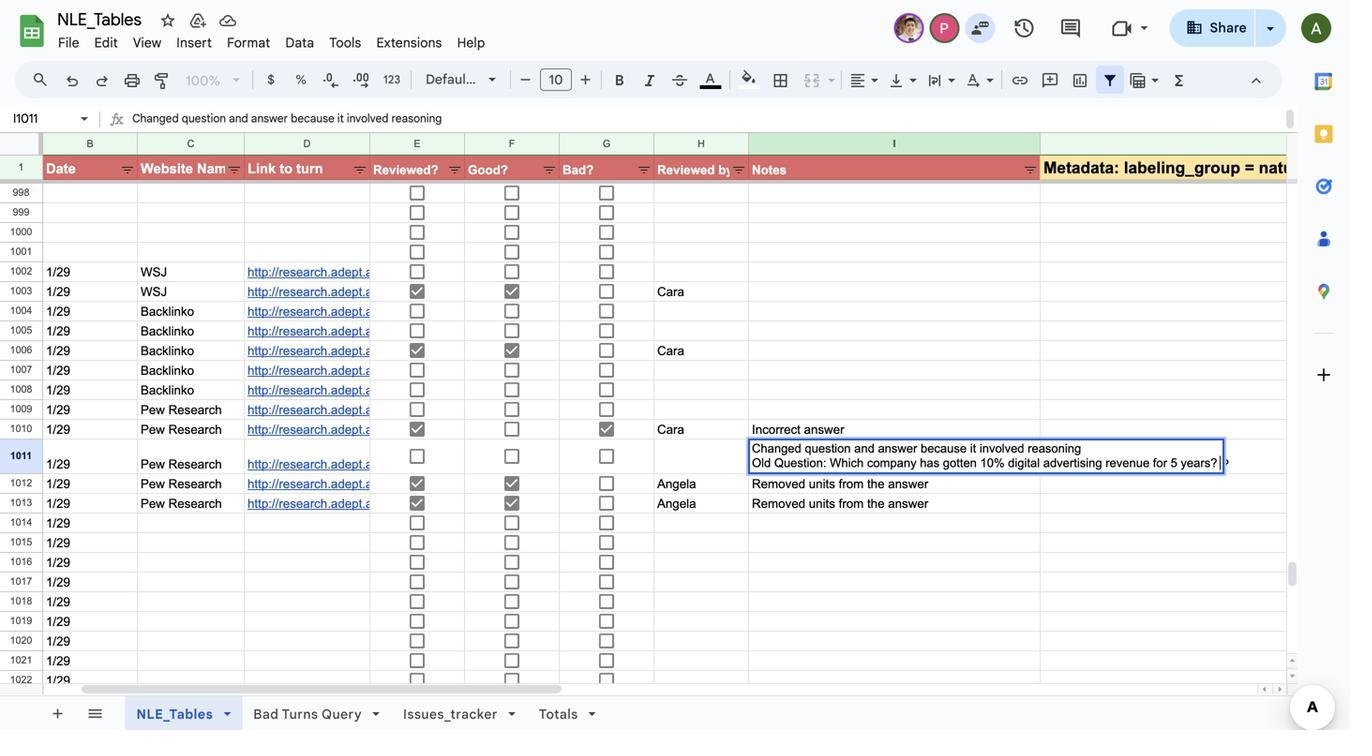Task type: locate. For each thing, give the bounding box(es) containing it.
for inside changed question and answer because it involved reasoning old question: which company has gotten 10% digital advertising revenue for 5 years? field
[[1154, 456, 1168, 470]]

0 vertical spatial changed question and answer because it involved reasoning old question: which company has gotten 10% digital advertising revenue for 5 years?
[[132, 112, 571, 147]]

1 horizontal spatial 5
[[1171, 456, 1178, 470]]

1 vertical spatial 5
[[1171, 456, 1178, 470]]

bad turns query
[[254, 707, 362, 723]]

functions image
[[1169, 67, 1191, 93]]

changed question and answer because it involved reasoning old question: which company has gotten 10% digital advertising revenue for 5 years? for changed question and answer because it involved reasoning old question: which company has gotten 10% digital advertising revenue for 5 years? field
[[132, 112, 571, 147]]

0 vertical spatial it
[[338, 112, 344, 126]]

company inside changed question and answer because it involved reasoning old question: which company has gotten 10% digital advertising revenue for 5 years? field
[[868, 456, 917, 470]]

because inside changed question and answer because it involved reasoning old question: which company has gotten 10% digital advertising revenue for 5 years? field
[[921, 442, 967, 456]]

1 vertical spatial revenue
[[1106, 456, 1150, 470]]

Star checkbox
[[155, 8, 181, 34]]

revenue
[[464, 133, 505, 147], [1106, 456, 1150, 470]]

0 vertical spatial advertising
[[405, 133, 461, 147]]

for
[[508, 133, 522, 147], [1154, 456, 1168, 470]]

0 horizontal spatial which
[[205, 133, 236, 147]]

advertising for changed question and answer because it involved reasoning old question: which company has gotten 10% digital advertising revenue for 5 years? field
[[1044, 456, 1103, 470]]

1 horizontal spatial old
[[752, 456, 771, 470]]

format menu item
[[220, 32, 278, 54]]

none text field inside name box (⌘ + j) element
[[8, 110, 77, 128]]

and inside menu bar banner
[[229, 112, 248, 126]]

1 horizontal spatial revenue
[[1106, 456, 1150, 470]]

0 horizontal spatial 10%
[[346, 133, 368, 147]]

0 vertical spatial and
[[229, 112, 248, 126]]

1 vertical spatial it
[[971, 442, 977, 456]]

answer
[[251, 112, 288, 126], [878, 442, 918, 456]]

question inside menu bar banner
[[182, 112, 226, 126]]

tab list
[[1298, 55, 1351, 678]]

revenue for changed question and answer because it involved reasoning old question: which company has gotten 10% digital advertising revenue for 5 years? field
[[464, 133, 505, 147]]

which
[[205, 133, 236, 147], [830, 456, 864, 470]]

bad turns query button
[[241, 697, 392, 731]]

for inside changed question and answer because it involved reasoning old question: which company has gotten 10% digital advertising revenue for 5 years? field
[[508, 133, 522, 147]]

2 toolbar from the left
[[119, 697, 624, 731]]

which for changed question and answer because it involved reasoning old question: which company has gotten 10% digital advertising revenue for 5 years? field
[[830, 456, 864, 470]]

company inside changed question and answer because it involved reasoning old question: which company has gotten 10% digital advertising revenue for 5 years? field
[[239, 133, 286, 147]]

0 horizontal spatial changed question and answer because it involved reasoning old question: which company has gotten 10% digital advertising revenue for 5 years?
[[132, 112, 571, 147]]

1 horizontal spatial question:
[[775, 456, 827, 470]]

it for changed question and answer because it involved reasoning old question: which company has gotten 10% digital advertising revenue for 5 years? field
[[971, 442, 977, 456]]

1 toolbar from the left
[[38, 697, 117, 731]]

0 vertical spatial reasoning
[[392, 112, 442, 126]]

0 vertical spatial has
[[289, 133, 307, 147]]

0 horizontal spatial toolbar
[[38, 697, 117, 731]]

0 horizontal spatial for
[[508, 133, 522, 147]]

0 horizontal spatial gotten
[[310, 133, 343, 147]]

changed inside menu bar banner
[[132, 112, 179, 126]]

issues_tracker button
[[391, 697, 528, 731]]

it
[[338, 112, 344, 126], [971, 442, 977, 456]]

answer for changed question and answer because it involved reasoning old question: which company has gotten 10% digital advertising revenue for 5 years? field
[[878, 442, 918, 456]]

digital for changed question and answer because it involved reasoning old question: which company has gotten 10% digital advertising revenue for 5 years? field
[[371, 133, 402, 147]]

reasoning inside menu bar banner
[[392, 112, 442, 126]]

because for changed question and answer because it involved reasoning old question: which company has gotten 10% digital advertising revenue for 5 years? field
[[921, 442, 967, 456]]

0 vertical spatial question
[[182, 112, 226, 126]]

0 vertical spatial gotten
[[310, 133, 343, 147]]

1 horizontal spatial changed question and answer because it involved reasoning old question: which company has gotten 10% digital advertising revenue for 5 years?
[[752, 442, 1221, 470]]

changed for changed question and answer because it involved reasoning old question: which company has gotten 10% digital advertising revenue for 5 years? field
[[752, 442, 802, 456]]

1 horizontal spatial reasoning
[[1028, 442, 1082, 456]]

0 vertical spatial involved
[[347, 112, 389, 126]]

0 vertical spatial because
[[291, 112, 335, 126]]

has inside menu bar banner
[[289, 133, 307, 147]]

years?
[[534, 133, 568, 147], [1181, 456, 1218, 470]]

0 vertical spatial 10%
[[346, 133, 368, 147]]

1 horizontal spatial which
[[830, 456, 864, 470]]

1 vertical spatial years?
[[1181, 456, 1218, 470]]

1 vertical spatial which
[[830, 456, 864, 470]]

1 horizontal spatial digital
[[1009, 456, 1040, 470]]

0 horizontal spatial years?
[[534, 133, 568, 147]]

0 horizontal spatial it
[[338, 112, 344, 126]]

10% for changed question and answer because it involved reasoning old question: which company has gotten 10% digital advertising revenue for 5 years? field
[[346, 133, 368, 147]]

0 horizontal spatial company
[[239, 133, 286, 147]]

0 vertical spatial company
[[239, 133, 286, 147]]

1 horizontal spatial has
[[920, 456, 940, 470]]

company
[[239, 133, 286, 147], [868, 456, 917, 470]]

1 horizontal spatial involved
[[980, 442, 1025, 456]]

0 horizontal spatial revenue
[[464, 133, 505, 147]]

1 horizontal spatial gotten
[[944, 456, 977, 470]]

1 horizontal spatial changed
[[752, 442, 802, 456]]

1 vertical spatial because
[[921, 442, 967, 456]]

1 horizontal spatial advertising
[[1044, 456, 1103, 470]]

because
[[291, 112, 335, 126], [921, 442, 967, 456]]

1 horizontal spatial and
[[855, 442, 875, 456]]

gotten inside changed question and answer because it involved reasoning old question: which company has gotten 10% digital advertising revenue for 5 years? field
[[310, 133, 343, 147]]

reasoning for changed question and answer because it involved reasoning old question: which company has gotten 10% digital advertising revenue for 5 years? field
[[392, 112, 442, 126]]

text rotation image
[[963, 67, 985, 93]]

tools menu item
[[322, 32, 369, 54]]

horizontal align image
[[848, 67, 870, 93]]

0 vertical spatial years?
[[534, 133, 568, 147]]

0 horizontal spatial involved
[[347, 112, 389, 126]]

application
[[0, 0, 1351, 731]]

it for changed question and answer because it involved reasoning old question: which company has gotten 10% digital advertising revenue for 5 years? field
[[338, 112, 344, 126]]

0 vertical spatial 5
[[525, 133, 532, 147]]

1 vertical spatial involved
[[980, 442, 1025, 456]]

1 vertical spatial question
[[805, 442, 851, 456]]

5
[[525, 133, 532, 147], [1171, 456, 1178, 470]]

0 horizontal spatial because
[[291, 112, 335, 126]]

vertical align image
[[887, 67, 908, 93]]

0 vertical spatial changed
[[132, 112, 179, 126]]

1 vertical spatial for
[[1154, 456, 1168, 470]]

Rename text field
[[51, 8, 153, 30]]

gotten
[[310, 133, 343, 147], [944, 456, 977, 470]]

1 vertical spatial changed
[[752, 442, 802, 456]]

1 vertical spatial advertising
[[1044, 456, 1103, 470]]

gotten inside changed question and answer because it involved reasoning old question: which company has gotten 10% digital advertising revenue for 5 years? field
[[944, 456, 977, 470]]

default
[[426, 71, 471, 88]]

question for changed question and answer because it involved reasoning old question: which company has gotten 10% digital advertising revenue for 5 years? field
[[805, 442, 851, 456]]

old inside menu bar banner
[[132, 133, 150, 147]]

0 horizontal spatial changed
[[132, 112, 179, 126]]

menu bar containing file
[[51, 24, 493, 55]]

1 horizontal spatial for
[[1154, 456, 1168, 470]]

1 horizontal spatial it
[[971, 442, 977, 456]]

1 vertical spatial has
[[920, 456, 940, 470]]

None text field
[[8, 110, 77, 128]]

has for changed question and answer because it involved reasoning old question: which company has gotten 10% digital advertising revenue for 5 years? field
[[289, 133, 307, 147]]

0 vertical spatial question:
[[153, 133, 202, 147]]

1 vertical spatial reasoning
[[1028, 442, 1082, 456]]

help
[[457, 35, 485, 51]]

because inside changed question and answer because it involved reasoning old question: which company has gotten 10% digital advertising revenue for 5 years? field
[[291, 112, 335, 126]]

question: inside menu bar banner
[[153, 133, 202, 147]]

0 horizontal spatial question:
[[153, 133, 202, 147]]

menu bar
[[51, 24, 493, 55]]

all sheets image
[[80, 699, 110, 729]]

digital
[[371, 133, 402, 147], [1009, 456, 1040, 470]]

1 horizontal spatial answer
[[878, 442, 918, 456]]

changed question and answer because it involved reasoning old question: which company has gotten 10% digital advertising revenue for 5 years?
[[132, 112, 571, 147], [752, 442, 1221, 470]]

1 vertical spatial 10%
[[981, 456, 1005, 470]]

changed question and answer because it involved reasoning old question: which company has gotten 10% digital advertising revenue for 5 years? inside changed question and answer because it involved reasoning old question: which company has gotten 10% digital advertising revenue for 5 years? field
[[132, 112, 571, 147]]

and
[[229, 112, 248, 126], [855, 442, 875, 456]]

0 horizontal spatial digital
[[371, 133, 402, 147]]

1 horizontal spatial years?
[[1181, 456, 1218, 470]]

1 vertical spatial company
[[868, 456, 917, 470]]

answer inside menu bar banner
[[251, 112, 288, 126]]

company for changed question and answer because it involved reasoning old question: which company has gotten 10% digital advertising revenue for 5 years? field
[[239, 133, 286, 147]]

0 horizontal spatial old
[[132, 133, 150, 147]]

which inside changed question and answer because it involved reasoning old question: which company has gotten 10% digital advertising revenue for 5 years? field
[[830, 456, 864, 470]]

0 vertical spatial revenue
[[464, 133, 505, 147]]

0 horizontal spatial has
[[289, 133, 307, 147]]

it inside changed question and answer because it involved reasoning old question: which company has gotten 10% digital advertising revenue for 5 years? field
[[971, 442, 977, 456]]

totals
[[539, 707, 578, 723]]

involved for changed question and answer because it involved reasoning old question: which company has gotten 10% digital advertising revenue for 5 years? field
[[980, 442, 1025, 456]]

1 vertical spatial and
[[855, 442, 875, 456]]

0 vertical spatial for
[[508, 133, 522, 147]]

format
[[227, 35, 271, 51]]

1 vertical spatial old
[[752, 456, 771, 470]]

default (arial)
[[426, 71, 513, 88]]

years? for changed question and answer because it involved reasoning old question: which company has gotten 10% digital advertising revenue for 5 years? field
[[1181, 456, 1218, 470]]

question:
[[153, 133, 202, 147], [775, 456, 827, 470]]

0 horizontal spatial 5
[[525, 133, 532, 147]]

involved
[[347, 112, 389, 126], [980, 442, 1025, 456]]

fill color image
[[739, 67, 760, 89]]

0 vertical spatial which
[[205, 133, 236, 147]]

1 vertical spatial gotten
[[944, 456, 977, 470]]

changed
[[132, 112, 179, 126], [752, 442, 802, 456]]

involved inside menu bar banner
[[347, 112, 389, 126]]

has
[[289, 133, 307, 147], [920, 456, 940, 470]]

0 horizontal spatial advertising
[[405, 133, 461, 147]]

0 vertical spatial old
[[132, 133, 150, 147]]

file menu item
[[51, 32, 87, 54]]

1 horizontal spatial 10%
[[981, 456, 1005, 470]]

data
[[286, 35, 314, 51]]

digital inside menu bar banner
[[371, 133, 402, 147]]

1 horizontal spatial because
[[921, 442, 967, 456]]

123
[[384, 73, 401, 87]]

advertising
[[405, 133, 461, 147], [1044, 456, 1103, 470]]

1 horizontal spatial company
[[868, 456, 917, 470]]

Zoom text field
[[181, 68, 226, 94]]

for for changed question and answer because it involved reasoning old question: which company has gotten 10% digital advertising revenue for 5 years? field
[[508, 133, 522, 147]]

0 vertical spatial answer
[[251, 112, 288, 126]]

reasoning for changed question and answer because it involved reasoning old question: which company has gotten 10% digital advertising revenue for 5 years? field
[[1028, 442, 1082, 456]]

1 vertical spatial answer
[[878, 442, 918, 456]]

advertising for changed question and answer because it involved reasoning old question: which company has gotten 10% digital advertising revenue for 5 years? field
[[405, 133, 461, 147]]

0 horizontal spatial and
[[229, 112, 248, 126]]

0 horizontal spatial answer
[[251, 112, 288, 126]]

5 for changed question and answer because it involved reasoning old question: which company has gotten 10% digital advertising revenue for 5 years? field
[[525, 133, 532, 147]]

question
[[182, 112, 226, 126], [805, 442, 851, 456]]

1 vertical spatial question:
[[775, 456, 827, 470]]

toolbar
[[38, 697, 117, 731], [119, 697, 624, 731]]

which inside changed question and answer because it involved reasoning old question: which company has gotten 10% digital advertising revenue for 5 years? field
[[205, 133, 236, 147]]

1 horizontal spatial question
[[805, 442, 851, 456]]

10% inside menu bar banner
[[346, 133, 368, 147]]

123 button
[[377, 66, 407, 94]]

revenue for changed question and answer because it involved reasoning old question: which company has gotten 10% digital advertising revenue for 5 years? field
[[1106, 456, 1150, 470]]

reasoning
[[392, 112, 442, 126], [1028, 442, 1082, 456]]

revenue inside menu bar banner
[[464, 133, 505, 147]]

it inside changed question and answer because it involved reasoning old question: which company has gotten 10% digital advertising revenue for 5 years? field
[[338, 112, 344, 126]]

10%
[[346, 133, 368, 147], [981, 456, 1005, 470]]

0 horizontal spatial question
[[182, 112, 226, 126]]

1 horizontal spatial toolbar
[[119, 697, 624, 731]]

advertising inside menu bar banner
[[405, 133, 461, 147]]

nle_tables button
[[125, 697, 242, 731]]

$
[[267, 72, 275, 87]]

0 horizontal spatial reasoning
[[392, 112, 442, 126]]

tools
[[329, 35, 362, 51]]

5 inside menu bar banner
[[525, 133, 532, 147]]

0 vertical spatial digital
[[371, 133, 402, 147]]

old for changed question and answer because it involved reasoning old question: which company has gotten 10% digital advertising revenue for 5 years? field
[[132, 133, 150, 147]]

1 vertical spatial digital
[[1009, 456, 1040, 470]]

old
[[132, 133, 150, 147], [752, 456, 771, 470]]

and for changed question and answer because it involved reasoning old question: which company has gotten 10% digital advertising revenue for 5 years? field
[[855, 442, 875, 456]]

totals button
[[527, 697, 608, 731]]

years? inside menu bar banner
[[534, 133, 568, 147]]

involved for changed question and answer because it involved reasoning old question: which company has gotten 10% digital advertising revenue for 5 years? field
[[347, 112, 389, 126]]

1 vertical spatial changed question and answer because it involved reasoning old question: which company has gotten 10% digital advertising revenue for 5 years?
[[752, 442, 1221, 470]]

company for changed question and answer because it involved reasoning old question: which company has gotten 10% digital advertising revenue for 5 years? field
[[868, 456, 917, 470]]



Task type: vqa. For each thing, say whether or not it's contained in the screenshot.
Outline heading
no



Task type: describe. For each thing, give the bounding box(es) containing it.
nle_tables
[[136, 707, 213, 723]]

question for changed question and answer because it involved reasoning old question: which company has gotten 10% digital advertising revenue for 5 years? field
[[182, 112, 226, 126]]

for for changed question and answer because it involved reasoning old question: which company has gotten 10% digital advertising revenue for 5 years? field
[[1154, 456, 1168, 470]]

% button
[[287, 66, 315, 94]]

tommy hong image
[[896, 15, 923, 41]]

payton hansen image
[[932, 15, 958, 41]]

edit
[[94, 35, 118, 51]]

file
[[58, 35, 79, 51]]

data menu item
[[278, 32, 322, 54]]

insert
[[177, 35, 212, 51]]

quick sharing actions image
[[1267, 27, 1275, 56]]

turns
[[282, 707, 318, 723]]

Menus field
[[23, 67, 65, 93]]

issues_tracker
[[403, 707, 498, 723]]

text color image
[[700, 67, 722, 89]]

share
[[1211, 20, 1248, 36]]

gotten for changed question and answer because it involved reasoning old question: which company has gotten 10% digital advertising revenue for 5 years? field
[[310, 133, 343, 147]]

help menu item
[[450, 32, 493, 54]]

borders image
[[771, 67, 792, 93]]

application containing share
[[0, 0, 1351, 731]]

%
[[296, 72, 307, 87]]

extensions
[[377, 35, 442, 51]]

view menu item
[[126, 32, 169, 54]]

(arial)
[[475, 71, 513, 88]]

Changed question and answer because it involved reasoning Old Question: Which company has gotten 10% digital advertising revenue for 5 years? field
[[132, 108, 1283, 147]]

question: for changed question and answer because it involved reasoning old question: which company has gotten 10% digital advertising revenue for 5 years? field
[[153, 133, 202, 147]]

years? for changed question and answer because it involved reasoning old question: which company has gotten 10% digital advertising revenue for 5 years? field
[[534, 133, 568, 147]]

has for changed question and answer because it involved reasoning old question: which company has gotten 10% digital advertising revenue for 5 years? field
[[920, 456, 940, 470]]

I1011 field
[[752, 442, 1221, 471]]

question: for changed question and answer because it involved reasoning old question: which company has gotten 10% digital advertising revenue for 5 years? field
[[775, 456, 827, 470]]

digital for changed question and answer because it involved reasoning old question: which company has gotten 10% digital advertising revenue for 5 years? field
[[1009, 456, 1040, 470]]

name box (⌘ + j) element
[[6, 108, 94, 130]]

edit menu item
[[87, 32, 126, 54]]

insert menu item
[[169, 32, 220, 54]]

text wrapping image
[[925, 67, 947, 93]]

menu bar banner
[[0, 0, 1351, 731]]

tab list inside menu bar banner
[[1298, 55, 1351, 678]]

answer for changed question and answer because it involved reasoning old question: which company has gotten 10% digital advertising revenue for 5 years? field
[[251, 112, 288, 126]]

Font size field
[[540, 68, 580, 92]]

extensions menu item
[[369, 32, 450, 54]]

bad
[[254, 707, 279, 723]]

which for changed question and answer because it involved reasoning old question: which company has gotten 10% digital advertising revenue for 5 years? field
[[205, 133, 236, 147]]

5 for changed question and answer because it involved reasoning old question: which company has gotten 10% digital advertising revenue for 5 years? field
[[1171, 456, 1178, 470]]

and for changed question and answer because it involved reasoning old question: which company has gotten 10% digital advertising revenue for 5 years? field
[[229, 112, 248, 126]]

gotten for changed question and answer because it involved reasoning old question: which company has gotten 10% digital advertising revenue for 5 years? field
[[944, 456, 977, 470]]

old for changed question and answer because it involved reasoning old question: which company has gotten 10% digital advertising revenue for 5 years? field
[[752, 456, 771, 470]]

view
[[133, 35, 162, 51]]

10% for changed question and answer because it involved reasoning old question: which company has gotten 10% digital advertising revenue for 5 years? field
[[981, 456, 1005, 470]]

changed question and answer because it involved reasoning old question: which company has gotten 10% digital advertising revenue for 5 years? for changed question and answer because it involved reasoning old question: which company has gotten 10% digital advertising revenue for 5 years? field
[[752, 442, 1221, 470]]

share button
[[1170, 9, 1256, 47]]

Font size text field
[[541, 68, 571, 91]]

query
[[322, 707, 362, 723]]

menu bar inside menu bar banner
[[51, 24, 493, 55]]

changed for changed question and answer because it involved reasoning old question: which company has gotten 10% digital advertising revenue for 5 years? field
[[132, 112, 179, 126]]

toolbar containing nle_tables
[[119, 697, 624, 731]]

Zoom field
[[178, 67, 249, 95]]

font list. default (arial) selected. option
[[426, 67, 513, 93]]

main toolbar
[[55, 0, 1196, 391]]

because for changed question and answer because it involved reasoning old question: which company has gotten 10% digital advertising revenue for 5 years? field
[[291, 112, 335, 126]]

$ button
[[257, 66, 285, 94]]



